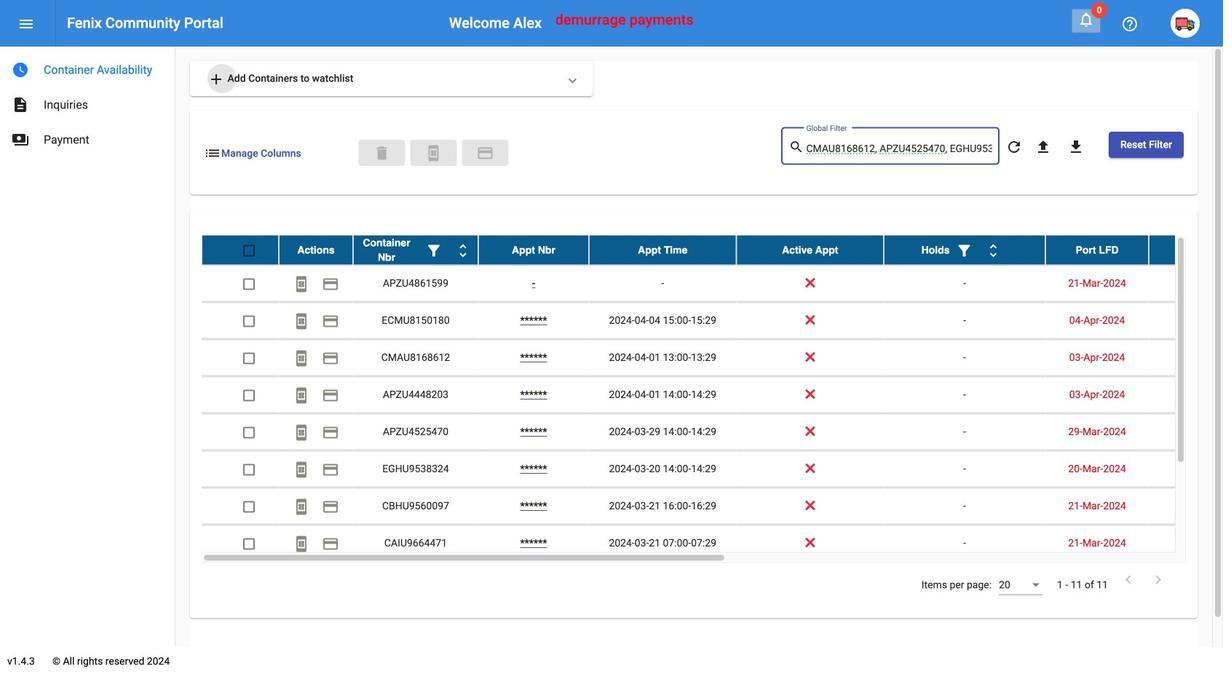Task type: locate. For each thing, give the bounding box(es) containing it.
5 row from the top
[[202, 377, 1223, 414]]

no color image
[[1078, 11, 1095, 28], [1121, 15, 1139, 33], [208, 70, 225, 88], [1035, 138, 1052, 156], [1067, 138, 1085, 156], [985, 242, 1002, 259], [322, 276, 339, 293], [322, 313, 339, 330], [293, 387, 310, 404], [293, 424, 310, 442], [322, 498, 339, 516], [293, 535, 310, 553], [1120, 571, 1137, 589], [1150, 571, 1167, 589]]

2 row from the top
[[202, 265, 1223, 303]]

no color image
[[17, 15, 35, 33], [12, 61, 29, 79], [12, 96, 29, 114], [12, 131, 29, 149], [1006, 138, 1023, 156], [789, 139, 806, 156], [204, 145, 221, 162], [425, 145, 442, 162], [477, 145, 494, 162], [425, 242, 443, 259], [454, 242, 472, 259], [956, 242, 973, 259], [293, 276, 310, 293], [293, 313, 310, 330], [293, 350, 310, 367], [322, 350, 339, 367], [322, 387, 339, 404], [322, 424, 339, 442], [293, 461, 310, 479], [322, 461, 339, 479], [293, 498, 310, 516], [322, 535, 339, 553]]

2 cell from the top
[[1149, 303, 1223, 339]]

6 cell from the top
[[1149, 451, 1223, 488]]

1 cell from the top
[[1149, 265, 1223, 302]]

5 column header from the left
[[737, 236, 884, 265]]

4 cell from the top
[[1149, 377, 1223, 413]]

navigation
[[0, 47, 175, 157]]

7 cell from the top
[[1149, 488, 1223, 525]]

8 row from the top
[[202, 488, 1223, 525]]

column header
[[279, 236, 353, 265], [353, 236, 478, 265], [478, 236, 589, 265], [589, 236, 737, 265], [737, 236, 884, 265], [884, 236, 1046, 265], [1046, 236, 1149, 265], [1149, 236, 1223, 265]]

cell
[[1149, 265, 1223, 302], [1149, 303, 1223, 339], [1149, 340, 1223, 376], [1149, 377, 1223, 413], [1149, 414, 1223, 450], [1149, 451, 1223, 488], [1149, 488, 1223, 525], [1149, 525, 1223, 562]]

grid
[[202, 236, 1223, 563]]

3 cell from the top
[[1149, 340, 1223, 376]]

1 column header from the left
[[279, 236, 353, 265]]

7 column header from the left
[[1046, 236, 1149, 265]]

row
[[202, 236, 1223, 265], [202, 265, 1223, 303], [202, 303, 1223, 340], [202, 340, 1223, 377], [202, 377, 1223, 414], [202, 414, 1223, 451], [202, 451, 1223, 488], [202, 488, 1223, 525], [202, 525, 1223, 563]]

no color image inside column header
[[985, 242, 1002, 259]]

delete image
[[373, 145, 391, 162]]



Task type: describe. For each thing, give the bounding box(es) containing it.
Global Watchlist Filter field
[[806, 143, 992, 155]]

7 row from the top
[[202, 451, 1223, 488]]

3 row from the top
[[202, 303, 1223, 340]]

4 row from the top
[[202, 340, 1223, 377]]

6 row from the top
[[202, 414, 1223, 451]]

6 column header from the left
[[884, 236, 1046, 265]]

9 row from the top
[[202, 525, 1223, 563]]

3 column header from the left
[[478, 236, 589, 265]]

4 column header from the left
[[589, 236, 737, 265]]

2 column header from the left
[[353, 236, 478, 265]]

5 cell from the top
[[1149, 414, 1223, 450]]

8 cell from the top
[[1149, 525, 1223, 562]]

8 column header from the left
[[1149, 236, 1223, 265]]

1 row from the top
[[202, 236, 1223, 265]]



